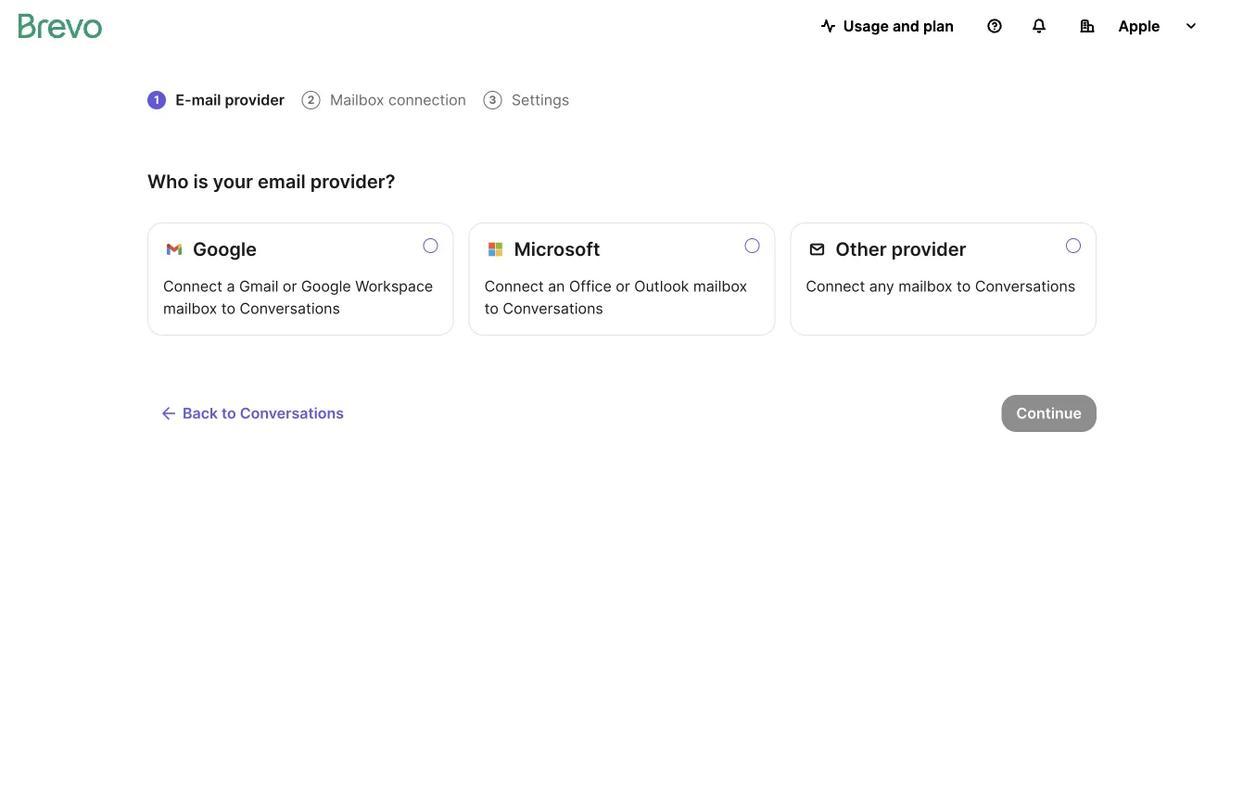 Task type: vqa. For each thing, say whether or not it's contained in the screenshot.


Task type: locate. For each thing, give the bounding box(es) containing it.
0 horizontal spatial provider
[[225, 91, 285, 109]]

mailbox inside connect a gmail or google workspace mailbox to conversations
[[163, 300, 217, 318]]

usage and plan
[[844, 17, 954, 35]]

1 connect from the left
[[163, 277, 223, 295]]

connect down other
[[806, 277, 865, 295]]

provider right mail
[[225, 91, 285, 109]]

Google radio
[[147, 223, 454, 336]]

0 horizontal spatial google
[[193, 238, 257, 261]]

0 horizontal spatial or
[[283, 277, 297, 295]]

or right gmail
[[283, 277, 297, 295]]

connect inside "connect an office or outlook mailbox to conversations"
[[485, 277, 544, 295]]

2 horizontal spatial mailbox
[[899, 277, 953, 295]]

Microsoft radio
[[469, 223, 776, 336]]

connect
[[163, 277, 223, 295], [485, 277, 544, 295], [806, 277, 865, 295]]

connect inside other provider radio
[[806, 277, 865, 295]]

google
[[193, 238, 257, 261], [301, 277, 351, 295]]

or inside "connect an office or outlook mailbox to conversations"
[[616, 277, 630, 295]]

conversations inside back to conversations button
[[240, 404, 344, 422]]

or right the office
[[616, 277, 630, 295]]

mailbox
[[694, 277, 748, 295], [899, 277, 953, 295], [163, 300, 217, 318]]

1 horizontal spatial google
[[301, 277, 351, 295]]

0 horizontal spatial connect
[[163, 277, 223, 295]]

to inside connect a gmail or google workspace mailbox to conversations
[[221, 300, 236, 318]]

or
[[283, 277, 297, 295], [616, 277, 630, 295]]

plan
[[924, 17, 954, 35]]

usage
[[844, 17, 889, 35]]

1 horizontal spatial mailbox
[[694, 277, 748, 295]]

google right gmail
[[301, 277, 351, 295]]

an
[[548, 277, 565, 295]]

your
[[213, 170, 253, 193]]

connect left 'an'
[[485, 277, 544, 295]]

to
[[957, 277, 971, 295], [221, 300, 236, 318], [485, 300, 499, 318], [222, 404, 236, 422]]

or for microsoft
[[616, 277, 630, 295]]

Other provider radio
[[790, 223, 1097, 336]]

google up a
[[193, 238, 257, 261]]

1 vertical spatial google
[[301, 277, 351, 295]]

connect left a
[[163, 277, 223, 295]]

workspace
[[355, 277, 433, 295]]

any
[[870, 277, 895, 295]]

mailbox connection
[[330, 91, 466, 109]]

2 or from the left
[[616, 277, 630, 295]]

2 connect from the left
[[485, 277, 544, 295]]

1 horizontal spatial provider
[[892, 238, 967, 261]]

1 horizontal spatial or
[[616, 277, 630, 295]]

connect for other provider
[[806, 277, 865, 295]]

mailbox inside other provider radio
[[899, 277, 953, 295]]

who is your email provider?
[[147, 170, 396, 193]]

back to conversations
[[183, 404, 344, 422]]

provider up connect any mailbox to conversations
[[892, 238, 967, 261]]

3 connect from the left
[[806, 277, 865, 295]]

google inside connect a gmail or google workspace mailbox to conversations
[[301, 277, 351, 295]]

conversations
[[975, 277, 1076, 295], [240, 300, 340, 318], [503, 300, 604, 318], [240, 404, 344, 422]]

1 horizontal spatial connect
[[485, 277, 544, 295]]

1 or from the left
[[283, 277, 297, 295]]

connect inside connect a gmail or google workspace mailbox to conversations
[[163, 277, 223, 295]]

0 horizontal spatial mailbox
[[163, 300, 217, 318]]

0 vertical spatial google
[[193, 238, 257, 261]]

provider
[[225, 91, 285, 109], [892, 238, 967, 261]]

is
[[193, 170, 208, 193]]

mailbox inside "connect an office or outlook mailbox to conversations"
[[694, 277, 748, 295]]

2 horizontal spatial connect
[[806, 277, 865, 295]]

settings
[[512, 91, 570, 109]]

to inside other provider radio
[[957, 277, 971, 295]]

or inside connect a gmail or google workspace mailbox to conversations
[[283, 277, 297, 295]]

1 vertical spatial provider
[[892, 238, 967, 261]]

other provider
[[836, 238, 967, 261]]



Task type: describe. For each thing, give the bounding box(es) containing it.
who
[[147, 170, 189, 193]]

email
[[258, 170, 306, 193]]

usage and plan button
[[806, 7, 969, 45]]

or for google
[[283, 277, 297, 295]]

a
[[227, 277, 235, 295]]

other
[[836, 238, 887, 261]]

connect for google
[[163, 277, 223, 295]]

back
[[183, 404, 218, 422]]

mailbox
[[330, 91, 384, 109]]

3
[[489, 93, 496, 107]]

conversations inside "connect an office or outlook mailbox to conversations"
[[503, 300, 604, 318]]

e-
[[176, 91, 192, 109]]

apple
[[1119, 17, 1161, 35]]

conversations inside other provider radio
[[975, 277, 1076, 295]]

office
[[569, 277, 612, 295]]

e-mail provider
[[176, 91, 285, 109]]

outlook
[[635, 277, 689, 295]]

conversations inside connect a gmail or google workspace mailbox to conversations
[[240, 300, 340, 318]]

to inside button
[[222, 404, 236, 422]]

provider?
[[310, 170, 396, 193]]

1
[[154, 93, 159, 107]]

apple button
[[1065, 7, 1214, 45]]

connection
[[389, 91, 466, 109]]

connect for microsoft
[[485, 277, 544, 295]]

to inside "connect an office or outlook mailbox to conversations"
[[485, 300, 499, 318]]

back to conversations button
[[147, 395, 359, 432]]

and
[[893, 17, 920, 35]]

provider inside radio
[[892, 238, 967, 261]]

0 vertical spatial provider
[[225, 91, 285, 109]]

connect a gmail or google workspace mailbox to conversations
[[163, 277, 433, 318]]

mail
[[192, 91, 221, 109]]

connect any mailbox to conversations
[[806, 277, 1076, 295]]

gmail
[[239, 277, 279, 295]]

2
[[308, 93, 315, 107]]

connect an office or outlook mailbox to conversations
[[485, 277, 748, 318]]

microsoft
[[514, 238, 600, 261]]



